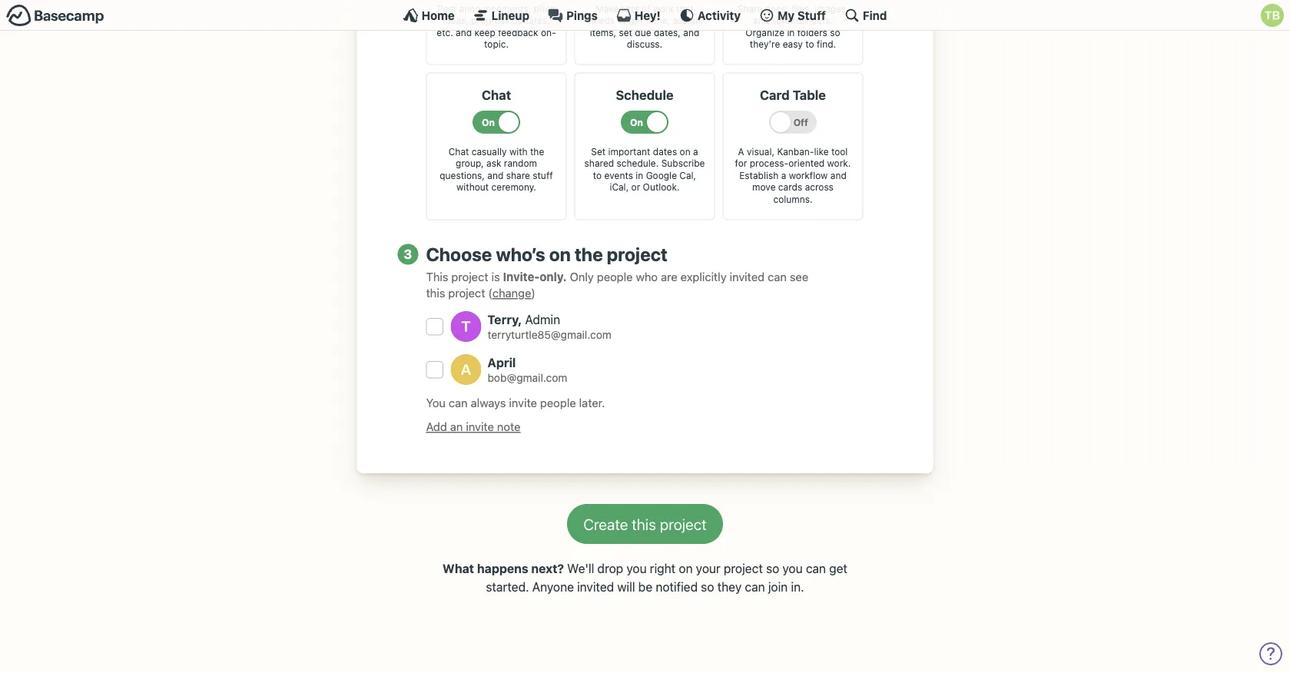 Task type: vqa. For each thing, say whether or not it's contained in the screenshot.
here.
no



Task type: locate. For each thing, give the bounding box(es) containing it.
can
[[768, 270, 787, 284], [449, 396, 468, 409], [806, 561, 826, 576], [745, 580, 765, 594]]

to inside make lists of work that needs to get done, assign items, set due dates, and discuss.
[[618, 15, 626, 26]]

terry,
[[488, 312, 522, 327]]

the
[[530, 146, 544, 157], [575, 243, 603, 265]]

1 vertical spatial to
[[805, 39, 814, 50]]

1 vertical spatial people
[[540, 396, 576, 409]]

who's
[[496, 243, 545, 265]]

change link
[[492, 286, 531, 300]]

on up subscribe
[[680, 146, 691, 157]]

pitch
[[534, 3, 555, 14]]

make
[[596, 3, 619, 14]]

on inside "set important dates on a shared schedule. subscribe to events in google cal, ical, or outlook."
[[680, 146, 691, 157]]

0 vertical spatial people
[[597, 270, 633, 284]]

done,
[[646, 15, 670, 26]]

0 vertical spatial a
[[693, 146, 698, 157]]

oriented
[[789, 158, 825, 169]]

change
[[492, 286, 531, 300]]

1 vertical spatial a
[[781, 170, 786, 181]]

table
[[793, 87, 826, 102]]

0 horizontal spatial in
[[636, 170, 643, 181]]

explicitly
[[681, 270, 727, 284]]

to down shared
[[593, 170, 602, 181]]

cards
[[778, 182, 802, 193]]

terry, admin terryturtle85@gmail.com
[[488, 312, 612, 341]]

chat for chat
[[482, 87, 511, 102]]

a inside "set important dates on a shared schedule. subscribe to events in google cal, ical, or outlook."
[[693, 146, 698, 157]]

and
[[753, 15, 769, 26], [456, 27, 472, 38], [683, 27, 699, 38], [487, 170, 504, 181], [830, 170, 847, 181]]

to inside "set important dates on a shared schedule. subscribe to events in google cal, ical, or outlook."
[[593, 170, 602, 181]]

later.
[[579, 396, 605, 409]]

0 horizontal spatial people
[[540, 396, 576, 409]]

a visual, kanban-like tool for process-oriented work. establish a workflow and move cards across columns.
[[735, 146, 851, 205]]

1 horizontal spatial chat
[[482, 87, 511, 102]]

1 you from the left
[[627, 561, 647, 576]]

discuss.
[[627, 39, 662, 50]]

files,
[[791, 3, 812, 14]]

1 vertical spatial so
[[766, 561, 779, 576]]

0 horizontal spatial to
[[593, 170, 602, 181]]

0 horizontal spatial a
[[693, 146, 698, 157]]

you
[[426, 396, 446, 409]]

so down the "your"
[[701, 580, 714, 594]]

1 vertical spatial invited
[[577, 580, 614, 594]]

get
[[629, 15, 643, 26], [829, 561, 848, 576]]

only
[[570, 270, 594, 284]]

0 vertical spatial the
[[530, 146, 544, 157]]

invite down bob@gmail.com
[[509, 396, 537, 409]]

ask
[[486, 158, 501, 169]]

2 vertical spatial on
[[679, 561, 693, 576]]

0 horizontal spatial the
[[530, 146, 544, 157]]

my
[[778, 8, 795, 22]]

2 vertical spatial to
[[593, 170, 602, 181]]

set
[[591, 146, 606, 157]]

to up set
[[618, 15, 626, 26]]

keep
[[474, 27, 495, 38]]

project inside we'll drop you right on your project so you can get started. anyone invited will be notified so they can join in.
[[724, 561, 763, 576]]

chat down 'topic.'
[[482, 87, 511, 102]]

0 horizontal spatial so
[[701, 580, 714, 594]]

0 horizontal spatial get
[[629, 15, 643, 26]]

2 horizontal spatial to
[[805, 39, 814, 50]]

schedule
[[616, 87, 674, 102]]

so inside share docs, files, images, and spreadsheets. organize in folders so they're easy to find.
[[830, 27, 840, 38]]

and down work.
[[830, 170, 847, 181]]

in down schedule.
[[636, 170, 643, 181]]

1 vertical spatial invite
[[466, 420, 494, 433]]

a
[[738, 146, 744, 157]]

and down 'ideas,'
[[456, 27, 472, 38]]

0 horizontal spatial invited
[[577, 580, 614, 594]]

tool
[[831, 146, 848, 157]]

and inside chat casually with the group, ask random questions, and share stuff without ceremony.
[[487, 170, 504, 181]]

switch accounts image
[[6, 4, 104, 28]]

invited down drop
[[577, 580, 614, 594]]

find.
[[817, 39, 836, 50]]

in up the easy
[[787, 27, 795, 38]]

0 vertical spatial to
[[618, 15, 626, 26]]

ceremony.
[[491, 182, 536, 193]]

only people who are explicitly invited can see this project (
[[426, 270, 808, 300]]

bob@gmail.com
[[488, 371, 567, 384]]

2 vertical spatial so
[[701, 580, 714, 594]]

1 horizontal spatial in
[[787, 27, 795, 38]]

on up only.
[[549, 243, 571, 265]]

process-
[[750, 158, 789, 169]]

invited inside we'll drop you right on your project so you can get started. anyone invited will be notified so they can join in.
[[577, 580, 614, 594]]

0 vertical spatial on
[[680, 146, 691, 157]]

main element
[[0, 0, 1290, 31]]

1 horizontal spatial invited
[[730, 270, 765, 284]]

1 horizontal spatial you
[[783, 561, 803, 576]]

people
[[597, 270, 633, 284], [540, 396, 576, 409]]

make lists of work that needs to get done, assign items, set due dates, and discuss.
[[589, 3, 701, 50]]

move
[[752, 182, 776, 193]]

progress
[[471, 15, 510, 26]]

anyone
[[532, 580, 574, 594]]

people left later.
[[540, 396, 576, 409]]

across
[[805, 182, 834, 193]]

1 horizontal spatial the
[[575, 243, 603, 265]]

the for with
[[530, 146, 544, 157]]

hey!
[[635, 8, 661, 22]]

in
[[787, 27, 795, 38], [636, 170, 643, 181]]

invited
[[730, 270, 765, 284], [577, 580, 614, 594]]

2 horizontal spatial so
[[830, 27, 840, 38]]

0 horizontal spatial chat
[[449, 146, 469, 157]]

card table
[[760, 87, 826, 102]]

0 vertical spatial in
[[787, 27, 795, 38]]

post announcements, pitch ideas, progress updates, etc. and keep feedback on- topic.
[[437, 3, 556, 50]]

you up in.
[[783, 561, 803, 576]]

the right 'with'
[[530, 146, 544, 157]]

1 vertical spatial the
[[575, 243, 603, 265]]

we'll
[[567, 561, 594, 576]]

random
[[504, 158, 537, 169]]

this
[[426, 270, 448, 284]]

project up they
[[724, 561, 763, 576]]

the inside chat casually with the group, ask random questions, and share stuff without ceremony.
[[530, 146, 544, 157]]

terryturtle85@gmail.com
[[488, 328, 612, 341]]

1 horizontal spatial get
[[829, 561, 848, 576]]

invited right explicitly
[[730, 270, 765, 284]]

invite-
[[503, 270, 540, 284]]

without
[[456, 182, 489, 193]]

you can always invite people later.
[[426, 396, 605, 409]]

group,
[[456, 158, 484, 169]]

project down choose
[[451, 270, 488, 284]]

in inside "set important dates on a shared schedule. subscribe to events in google cal, ical, or outlook."
[[636, 170, 643, 181]]

so up find.
[[830, 27, 840, 38]]

workflow
[[789, 170, 828, 181]]

1 horizontal spatial so
[[766, 561, 779, 576]]

you up be
[[627, 561, 647, 576]]

1 horizontal spatial a
[[781, 170, 786, 181]]

1 vertical spatial in
[[636, 170, 643, 181]]

0 vertical spatial so
[[830, 27, 840, 38]]

and inside the a visual, kanban-like tool for process-oriented work. establish a workflow and move cards across columns.
[[830, 170, 847, 181]]

due
[[635, 27, 651, 38]]

invite right an
[[466, 420, 494, 433]]

chat inside chat casually with the group, ask random questions, and share stuff without ceremony.
[[449, 146, 469, 157]]

a up the cards
[[781, 170, 786, 181]]

next?
[[531, 561, 564, 576]]

easy
[[783, 39, 803, 50]]

project left (
[[448, 286, 485, 300]]

chat
[[482, 87, 511, 102], [449, 146, 469, 157]]

my stuff button
[[759, 8, 826, 23]]

1 vertical spatial chat
[[449, 146, 469, 157]]

and up organize
[[753, 15, 769, 26]]

1 horizontal spatial to
[[618, 15, 626, 26]]

project up who
[[607, 243, 668, 265]]

lineup
[[492, 8, 529, 22]]

0 vertical spatial get
[[629, 15, 643, 26]]

0 vertical spatial invite
[[509, 396, 537, 409]]

and down assign
[[683, 27, 699, 38]]

None submit
[[567, 504, 723, 544]]

the up only
[[575, 243, 603, 265]]

to down folders
[[805, 39, 814, 50]]

get inside make lists of work that needs to get done, assign items, set due dates, and discuss.
[[629, 15, 643, 26]]

folders
[[797, 27, 827, 38]]

home
[[422, 8, 455, 22]]

google
[[646, 170, 677, 181]]

a up subscribe
[[693, 146, 698, 157]]

a
[[693, 146, 698, 157], [781, 170, 786, 181]]

activity
[[698, 8, 741, 22]]

and down ask
[[487, 170, 504, 181]]

find button
[[844, 8, 887, 23]]

0 vertical spatial invited
[[730, 270, 765, 284]]

what
[[443, 561, 474, 576]]

on
[[680, 146, 691, 157], [549, 243, 571, 265], [679, 561, 693, 576]]

people left who
[[597, 270, 633, 284]]

add an invite note link
[[426, 420, 521, 433]]

so up join
[[766, 561, 779, 576]]

on up notified
[[679, 561, 693, 576]]

0 vertical spatial chat
[[482, 87, 511, 102]]

0 horizontal spatial you
[[627, 561, 647, 576]]

is
[[491, 270, 500, 284]]

1 horizontal spatial people
[[597, 270, 633, 284]]

get inside we'll drop you right on your project so you can get started. anyone invited will be notified so they can join in.
[[829, 561, 848, 576]]

chat up group,
[[449, 146, 469, 157]]

outlook.
[[643, 182, 680, 193]]

they
[[717, 580, 742, 594]]

1 vertical spatial get
[[829, 561, 848, 576]]

subscribe
[[661, 158, 705, 169]]



Task type: describe. For each thing, give the bounding box(es) containing it.
always
[[471, 396, 506, 409]]

home link
[[403, 8, 455, 23]]

activity link
[[679, 8, 741, 23]]

a inside the a visual, kanban-like tool for process-oriented work. establish a workflow and move cards across columns.
[[781, 170, 786, 181]]

project inside only people who are explicitly invited can see this project (
[[448, 286, 485, 300]]

are
[[661, 270, 678, 284]]

)
[[531, 286, 535, 300]]

stuff
[[533, 170, 553, 181]]

for
[[735, 158, 747, 169]]

this
[[426, 286, 445, 300]]

tim burton image
[[1261, 4, 1284, 27]]

share docs, files, images, and spreadsheets. organize in folders so they're easy to find.
[[737, 3, 849, 50]]

chat for chat casually with the group, ask random questions, and share stuff without ceremony.
[[449, 146, 469, 157]]

can inside only people who are explicitly invited can see this project (
[[768, 270, 787, 284]]

we'll drop you right on your project so you can get started. anyone invited will be notified so they can join in.
[[486, 561, 848, 594]]

notified
[[656, 580, 698, 594]]

admin
[[525, 312, 560, 327]]

pings button
[[548, 8, 598, 23]]

what happens next?
[[443, 561, 564, 576]]

etc.
[[437, 27, 453, 38]]

kanban-
[[777, 146, 814, 157]]

1 vertical spatial on
[[549, 243, 571, 265]]

cal,
[[680, 170, 696, 181]]

and inside post announcements, pitch ideas, progress updates, etc. and keep feedback on- topic.
[[456, 27, 472, 38]]

be
[[638, 580, 652, 594]]

post
[[437, 3, 457, 14]]

questions,
[[440, 170, 485, 181]]

ical,
[[610, 182, 629, 193]]

terry image
[[451, 311, 481, 342]]

images,
[[815, 3, 849, 14]]

pings
[[566, 8, 598, 22]]

started.
[[486, 580, 529, 594]]

invited inside only people who are explicitly invited can see this project (
[[730, 270, 765, 284]]

like
[[814, 146, 829, 157]]

or
[[631, 182, 640, 193]]

card
[[760, 87, 790, 102]]

2 you from the left
[[783, 561, 803, 576]]

note
[[497, 420, 521, 433]]

and inside share docs, files, images, and spreadsheets. organize in folders so they're easy to find.
[[753, 15, 769, 26]]

stuff
[[797, 8, 826, 22]]

on inside we'll drop you right on your project so you can get started. anyone invited will be notified so they can join in.
[[679, 561, 693, 576]]

(
[[488, 286, 492, 300]]

1 horizontal spatial invite
[[509, 396, 537, 409]]

docs,
[[765, 3, 789, 14]]

april bob@gmail.com
[[488, 355, 567, 384]]

important
[[608, 146, 650, 157]]

shared
[[584, 158, 614, 169]]

lists
[[621, 3, 639, 14]]

to inside share docs, files, images, and spreadsheets. organize in folders so they're easy to find.
[[805, 39, 814, 50]]

hey! button
[[616, 8, 661, 23]]

people inside only people who are explicitly invited can see this project (
[[597, 270, 633, 284]]

schedule.
[[617, 158, 659, 169]]

topic.
[[484, 39, 509, 50]]

set important dates on a shared schedule. subscribe to events in google cal, ical, or outlook.
[[584, 146, 705, 193]]

see
[[790, 270, 808, 284]]

change )
[[492, 286, 535, 300]]

lineup link
[[473, 8, 529, 23]]

add an invite note
[[426, 420, 521, 433]]

dates
[[653, 146, 677, 157]]

my stuff
[[778, 8, 826, 22]]

choose who's on the project
[[426, 243, 668, 265]]

share
[[737, 3, 762, 14]]

that
[[676, 3, 694, 14]]

feedback
[[498, 27, 538, 38]]

3
[[404, 246, 412, 261]]

chat casually with the group, ask random questions, and share stuff without ceremony.
[[440, 146, 553, 193]]

drop
[[597, 561, 623, 576]]

will
[[617, 580, 635, 594]]

items,
[[590, 27, 616, 38]]

of
[[642, 3, 650, 14]]

announcements,
[[459, 3, 531, 14]]

assign
[[673, 15, 701, 26]]

only.
[[540, 270, 567, 284]]

columns.
[[773, 194, 813, 205]]

the for on
[[575, 243, 603, 265]]

april image
[[451, 354, 481, 385]]

this project is invite-only.
[[426, 270, 567, 284]]

in inside share docs, files, images, and spreadsheets. organize in folders so they're easy to find.
[[787, 27, 795, 38]]

your
[[696, 561, 721, 576]]

establish
[[739, 170, 779, 181]]

and inside make lists of work that needs to get done, assign items, set due dates, and discuss.
[[683, 27, 699, 38]]

on-
[[541, 27, 556, 38]]

0 horizontal spatial invite
[[466, 420, 494, 433]]

they're
[[750, 39, 780, 50]]

organize
[[746, 27, 785, 38]]

set
[[619, 27, 632, 38]]

who
[[636, 270, 658, 284]]

share
[[506, 170, 530, 181]]

choose
[[426, 243, 492, 265]]



